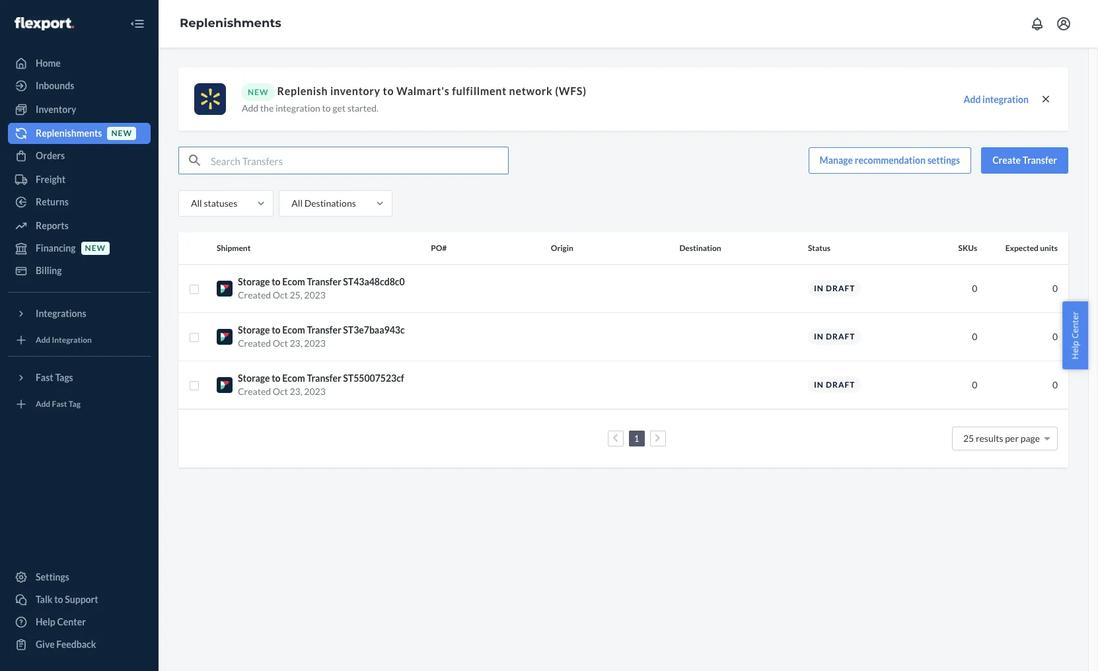 Task type: describe. For each thing, give the bounding box(es) containing it.
close navigation image
[[130, 16, 145, 32]]

get
[[333, 102, 346, 114]]

integration
[[52, 335, 92, 345]]

draft for storage to ecom transfer st43a48cd8c0
[[826, 283, 855, 293]]

storage for storage to ecom transfer st43a48cd8c0
[[238, 276, 270, 287]]

created for storage to ecom transfer st43a48cd8c0 created oct 25, 2023
[[238, 289, 271, 300]]

manage recommendation settings
[[820, 155, 960, 166]]

units
[[1040, 243, 1058, 253]]

manage recommendation settings link
[[809, 147, 972, 174]]

0 horizontal spatial help
[[36, 617, 55, 628]]

1 horizontal spatial replenishments
[[180, 16, 281, 30]]

fast tags
[[36, 372, 73, 383]]

give
[[36, 639, 55, 650]]

financing
[[36, 243, 76, 254]]

help center button
[[1063, 302, 1088, 370]]

in for storage to ecom transfer st3e7baa943c
[[814, 332, 824, 342]]

23, for st3e7baa943c
[[290, 337, 302, 349]]

inventory
[[330, 85, 380, 97]]

feedback
[[56, 639, 96, 650]]

chevron right image
[[655, 434, 661, 443]]

orders
[[36, 150, 65, 161]]

integrations
[[36, 308, 86, 319]]

talk to support link
[[8, 589, 151, 611]]

results
[[976, 433, 1004, 444]]

add integration
[[36, 335, 92, 345]]

in for storage to ecom transfer st55007523cf
[[814, 380, 824, 390]]

add integration button
[[964, 93, 1029, 106]]

tags
[[55, 372, 73, 383]]

po#
[[431, 243, 447, 253]]

help inside button
[[1069, 341, 1081, 360]]

per
[[1005, 433, 1019, 444]]

25,
[[290, 289, 302, 300]]

ecom for st55007523cf
[[282, 372, 305, 384]]

draft for storage to ecom transfer st55007523cf
[[826, 380, 855, 390]]

23, for st55007523cf
[[290, 386, 302, 397]]

settings
[[36, 572, 69, 583]]

inventory
[[36, 104, 76, 115]]

returns link
[[8, 192, 151, 213]]

tag
[[69, 399, 81, 409]]

home link
[[8, 53, 151, 74]]

in for storage to ecom transfer st43a48cd8c0
[[814, 283, 824, 293]]

st3e7baa943c
[[343, 324, 405, 335]]

create transfer
[[993, 155, 1057, 166]]

add for add the integration to get started.
[[242, 102, 259, 114]]

storage to ecom transfer st3e7baa943c created oct 23, 2023
[[238, 324, 405, 349]]

destinations
[[304, 198, 356, 209]]

fast tags button
[[8, 367, 151, 389]]

page
[[1021, 433, 1040, 444]]

help center link
[[8, 612, 151, 633]]

inbounds
[[36, 80, 74, 91]]

add for add integration
[[36, 335, 50, 345]]

origin
[[551, 243, 574, 253]]

manage recommendation settings button
[[809, 147, 972, 174]]

started.
[[347, 102, 379, 114]]

billing
[[36, 265, 62, 276]]

st43a48cd8c0
[[343, 276, 405, 287]]

(wfs)
[[555, 85, 587, 97]]

ecom for st3e7baa943c
[[282, 324, 305, 335]]

talk to support
[[36, 594, 98, 605]]

to for talk to support
[[54, 594, 63, 605]]

create transfer button
[[981, 147, 1069, 174]]

manage
[[820, 155, 853, 166]]

open notifications image
[[1030, 16, 1045, 32]]

center inside help center button
[[1069, 312, 1081, 339]]

oct for storage to ecom transfer st43a48cd8c0 created oct 25, 2023
[[273, 289, 288, 300]]

create transfer link
[[981, 147, 1069, 174]]

all destinations
[[292, 198, 356, 209]]

statuses
[[204, 198, 237, 209]]

add integration
[[964, 94, 1029, 105]]

ecom for st43a48cd8c0
[[282, 276, 305, 287]]

in draft for st3e7baa943c
[[814, 332, 855, 342]]

st55007523cf
[[343, 372, 404, 384]]

status
[[808, 243, 831, 253]]

draft for storage to ecom transfer st3e7baa943c
[[826, 332, 855, 342]]

transfer for st55007523cf
[[307, 372, 341, 384]]

to for storage to ecom transfer st55007523cf created oct 23, 2023
[[272, 372, 281, 384]]



Task type: locate. For each thing, give the bounding box(es) containing it.
2 vertical spatial 2023
[[304, 386, 326, 397]]

0 horizontal spatial integration
[[275, 102, 320, 114]]

new for replenishments
[[111, 128, 132, 138]]

0 horizontal spatial help center
[[36, 617, 86, 628]]

to inside storage to ecom transfer st43a48cd8c0 created oct 25, 2023
[[272, 276, 281, 287]]

to for storage to ecom transfer st3e7baa943c created oct 23, 2023
[[272, 324, 281, 335]]

oct inside storage to ecom transfer st3e7baa943c created oct 23, 2023
[[273, 337, 288, 349]]

shipment
[[217, 243, 251, 253]]

add the integration to get started.
[[242, 102, 379, 114]]

1 storage from the top
[[238, 276, 270, 287]]

add inside button
[[964, 94, 981, 105]]

1 all from the left
[[191, 198, 202, 209]]

square image for created oct 25, 2023
[[189, 284, 200, 295]]

2023 inside the storage to ecom transfer st55007523cf created oct 23, 2023
[[304, 386, 326, 397]]

storage inside storage to ecom transfer st43a48cd8c0 created oct 25, 2023
[[238, 276, 270, 287]]

integration down replenish
[[275, 102, 320, 114]]

3 in from the top
[[814, 380, 824, 390]]

2 vertical spatial storage
[[238, 372, 270, 384]]

2 vertical spatial ecom
[[282, 372, 305, 384]]

talk
[[36, 594, 53, 605]]

transfer down storage to ecom transfer st3e7baa943c created oct 23, 2023
[[307, 372, 341, 384]]

ecom
[[282, 276, 305, 287], [282, 324, 305, 335], [282, 372, 305, 384]]

inventory link
[[8, 99, 151, 120]]

in draft for st55007523cf
[[814, 380, 855, 390]]

new
[[111, 128, 132, 138], [85, 243, 106, 253]]

2 created from the top
[[238, 337, 271, 349]]

returns
[[36, 196, 69, 207]]

1 horizontal spatial all
[[292, 198, 303, 209]]

2 23, from the top
[[290, 386, 302, 397]]

transfer for st3e7baa943c
[[307, 324, 341, 335]]

help
[[1069, 341, 1081, 360], [36, 617, 55, 628]]

oct for storage to ecom transfer st55007523cf created oct 23, 2023
[[273, 386, 288, 397]]

2023 down storage to ecom transfer st3e7baa943c created oct 23, 2023
[[304, 386, 326, 397]]

2023
[[304, 289, 326, 300], [304, 337, 326, 349], [304, 386, 326, 397]]

2023 up the storage to ecom transfer st55007523cf created oct 23, 2023
[[304, 337, 326, 349]]

center inside help center link
[[57, 617, 86, 628]]

23, down the 25,
[[290, 337, 302, 349]]

recommendation
[[855, 155, 926, 166]]

2 in from the top
[[814, 332, 824, 342]]

0 vertical spatial created
[[238, 289, 271, 300]]

transfer inside storage to ecom transfer st3e7baa943c created oct 23, 2023
[[307, 324, 341, 335]]

fast left tags
[[36, 372, 53, 383]]

fast
[[36, 372, 53, 383], [52, 399, 67, 409]]

1 vertical spatial draft
[[826, 332, 855, 342]]

25
[[963, 433, 974, 444]]

3 oct from the top
[[273, 386, 288, 397]]

walmart's
[[397, 85, 450, 97]]

draft
[[826, 283, 855, 293], [826, 332, 855, 342], [826, 380, 855, 390]]

0 vertical spatial in draft
[[814, 283, 855, 293]]

new down reports link
[[85, 243, 106, 253]]

2 vertical spatial draft
[[826, 380, 855, 390]]

0
[[972, 283, 978, 294], [1053, 283, 1058, 294], [972, 331, 978, 342], [1053, 331, 1058, 342], [972, 379, 978, 390], [1053, 379, 1058, 390]]

23, down storage to ecom transfer st3e7baa943c created oct 23, 2023
[[290, 386, 302, 397]]

0 horizontal spatial all
[[191, 198, 202, 209]]

created inside storage to ecom transfer st3e7baa943c created oct 23, 2023
[[238, 337, 271, 349]]

0 vertical spatial draft
[[826, 283, 855, 293]]

all left statuses
[[191, 198, 202, 209]]

integration inside button
[[983, 94, 1029, 105]]

chevron left image
[[613, 434, 618, 443]]

oct inside storage to ecom transfer st43a48cd8c0 created oct 25, 2023
[[273, 289, 288, 300]]

1 vertical spatial in draft
[[814, 332, 855, 342]]

1 in from the top
[[814, 283, 824, 293]]

0 vertical spatial oct
[[273, 289, 288, 300]]

created inside the storage to ecom transfer st55007523cf created oct 23, 2023
[[238, 386, 271, 397]]

3 2023 from the top
[[304, 386, 326, 397]]

2 all from the left
[[292, 198, 303, 209]]

storage
[[238, 276, 270, 287], [238, 324, 270, 335], [238, 372, 270, 384]]

reports link
[[8, 215, 151, 237]]

to for storage to ecom transfer st43a48cd8c0 created oct 25, 2023
[[272, 276, 281, 287]]

storage to ecom transfer st55007523cf created oct 23, 2023
[[238, 372, 404, 397]]

integrations button
[[8, 303, 151, 324]]

25 results per page option
[[963, 433, 1040, 444]]

1 vertical spatial center
[[57, 617, 86, 628]]

3 draft from the top
[[826, 380, 855, 390]]

0 vertical spatial ecom
[[282, 276, 305, 287]]

ecom inside the storage to ecom transfer st55007523cf created oct 23, 2023
[[282, 372, 305, 384]]

3 created from the top
[[238, 386, 271, 397]]

add fast tag link
[[8, 394, 151, 415]]

all statuses
[[191, 198, 237, 209]]

transfer for st43a48cd8c0
[[307, 276, 341, 287]]

to inside the storage to ecom transfer st55007523cf created oct 23, 2023
[[272, 372, 281, 384]]

1 ecom from the top
[[282, 276, 305, 287]]

ecom inside storage to ecom transfer st3e7baa943c created oct 23, 2023
[[282, 324, 305, 335]]

storage for storage to ecom transfer st3e7baa943c
[[238, 324, 270, 335]]

in draft for st43a48cd8c0
[[814, 283, 855, 293]]

add for add fast tag
[[36, 399, 50, 409]]

0 horizontal spatial new
[[85, 243, 106, 253]]

1 square image from the top
[[189, 284, 200, 295]]

0 horizontal spatial replenishments
[[36, 128, 102, 139]]

1 link
[[631, 433, 642, 444]]

storage inside the storage to ecom transfer st55007523cf created oct 23, 2023
[[238, 372, 270, 384]]

reports
[[36, 220, 69, 231]]

expected
[[1006, 243, 1039, 253]]

integration left close icon
[[983, 94, 1029, 105]]

2 storage from the top
[[238, 324, 270, 335]]

23, inside storage to ecom transfer st3e7baa943c created oct 23, 2023
[[290, 337, 302, 349]]

in draft
[[814, 283, 855, 293], [814, 332, 855, 342], [814, 380, 855, 390]]

network
[[509, 85, 553, 97]]

add for add integration
[[964, 94, 981, 105]]

add integration link
[[8, 330, 151, 351]]

new
[[248, 87, 269, 97]]

orders link
[[8, 145, 151, 167]]

1 created from the top
[[238, 289, 271, 300]]

1 in draft from the top
[[814, 283, 855, 293]]

1 vertical spatial square image
[[189, 332, 200, 343]]

0 vertical spatial replenishments
[[180, 16, 281, 30]]

1 vertical spatial created
[[238, 337, 271, 349]]

0 vertical spatial center
[[1069, 312, 1081, 339]]

1 horizontal spatial help
[[1069, 341, 1081, 360]]

settings
[[928, 155, 960, 166]]

to inside storage to ecom transfer st3e7baa943c created oct 23, 2023
[[272, 324, 281, 335]]

transfer left st43a48cd8c0
[[307, 276, 341, 287]]

create
[[993, 155, 1021, 166]]

1 vertical spatial storage
[[238, 324, 270, 335]]

created for storage to ecom transfer st3e7baa943c created oct 23, 2023
[[238, 337, 271, 349]]

ecom inside storage to ecom transfer st43a48cd8c0 created oct 25, 2023
[[282, 276, 305, 287]]

transfer
[[1023, 155, 1057, 166], [307, 276, 341, 287], [307, 324, 341, 335], [307, 372, 341, 384]]

created
[[238, 289, 271, 300], [238, 337, 271, 349], [238, 386, 271, 397]]

all left destinations
[[292, 198, 303, 209]]

1 vertical spatial replenishments
[[36, 128, 102, 139]]

replenish
[[277, 85, 328, 97]]

1 vertical spatial 23,
[[290, 386, 302, 397]]

3 storage from the top
[[238, 372, 270, 384]]

2 vertical spatial oct
[[273, 386, 288, 397]]

1 draft from the top
[[826, 283, 855, 293]]

2023 for st3e7baa943c
[[304, 337, 326, 349]]

ecom up the 25,
[[282, 276, 305, 287]]

in
[[814, 283, 824, 293], [814, 332, 824, 342], [814, 380, 824, 390]]

freight link
[[8, 169, 151, 190]]

oct inside the storage to ecom transfer st55007523cf created oct 23, 2023
[[273, 386, 288, 397]]

transfer right 'create'
[[1023, 155, 1057, 166]]

23, inside the storage to ecom transfer st55007523cf created oct 23, 2023
[[290, 386, 302, 397]]

give feedback button
[[8, 634, 151, 656]]

storage inside storage to ecom transfer st3e7baa943c created oct 23, 2023
[[238, 324, 270, 335]]

0 vertical spatial in
[[814, 283, 824, 293]]

transfer inside the storage to ecom transfer st55007523cf created oct 23, 2023
[[307, 372, 341, 384]]

1 2023 from the top
[[304, 289, 326, 300]]

2023 for st55007523cf
[[304, 386, 326, 397]]

25 results per page
[[963, 433, 1040, 444]]

new for financing
[[85, 243, 106, 253]]

1 horizontal spatial help center
[[1069, 312, 1081, 360]]

replenish inventory to walmart's fulfillment network (wfs)
[[277, 85, 587, 97]]

0 horizontal spatial center
[[57, 617, 86, 628]]

ecom down the 25,
[[282, 324, 305, 335]]

1 horizontal spatial center
[[1069, 312, 1081, 339]]

integration
[[983, 94, 1029, 105], [275, 102, 320, 114]]

storage to ecom transfer st43a48cd8c0 created oct 25, 2023
[[238, 276, 405, 300]]

2023 for st43a48cd8c0
[[304, 289, 326, 300]]

0 vertical spatial 23,
[[290, 337, 302, 349]]

0 vertical spatial 2023
[[304, 289, 326, 300]]

3 ecom from the top
[[282, 372, 305, 384]]

2 vertical spatial in draft
[[814, 380, 855, 390]]

1 vertical spatial help center
[[36, 617, 86, 628]]

transfer inside button
[[1023, 155, 1057, 166]]

1 vertical spatial ecom
[[282, 324, 305, 335]]

1 23, from the top
[[290, 337, 302, 349]]

Search Transfers text field
[[211, 147, 508, 174]]

fast left "tag"
[[52, 399, 67, 409]]

all for all statuses
[[191, 198, 202, 209]]

2023 inside storage to ecom transfer st43a48cd8c0 created oct 25, 2023
[[304, 289, 326, 300]]

ecom down storage to ecom transfer st3e7baa943c created oct 23, 2023
[[282, 372, 305, 384]]

2023 inside storage to ecom transfer st3e7baa943c created oct 23, 2023
[[304, 337, 326, 349]]

help center
[[1069, 312, 1081, 360], [36, 617, 86, 628]]

give feedback
[[36, 639, 96, 650]]

1 vertical spatial in
[[814, 332, 824, 342]]

1 vertical spatial 2023
[[304, 337, 326, 349]]

destination
[[680, 243, 721, 253]]

1 vertical spatial help
[[36, 617, 55, 628]]

settings link
[[8, 567, 151, 588]]

2 ecom from the top
[[282, 324, 305, 335]]

all for all destinations
[[292, 198, 303, 209]]

1 horizontal spatial new
[[111, 128, 132, 138]]

fast inside dropdown button
[[36, 372, 53, 383]]

transfer down storage to ecom transfer st43a48cd8c0 created oct 25, 2023 at top left
[[307, 324, 341, 335]]

freight
[[36, 174, 65, 185]]

0 vertical spatial help center
[[1069, 312, 1081, 360]]

1 vertical spatial fast
[[52, 399, 67, 409]]

home
[[36, 57, 61, 69]]

expected units
[[1006, 243, 1058, 253]]

square image
[[189, 381, 200, 391]]

1
[[634, 433, 639, 444]]

1 vertical spatial oct
[[273, 337, 288, 349]]

fulfillment
[[452, 85, 507, 97]]

created for storage to ecom transfer st55007523cf created oct 23, 2023
[[238, 386, 271, 397]]

2 draft from the top
[[826, 332, 855, 342]]

0 vertical spatial new
[[111, 128, 132, 138]]

skus
[[959, 243, 978, 253]]

inbounds link
[[8, 75, 151, 96]]

2 square image from the top
[[189, 332, 200, 343]]

oct for storage to ecom transfer st3e7baa943c created oct 23, 2023
[[273, 337, 288, 349]]

close image
[[1039, 92, 1053, 105]]

help center inside button
[[1069, 312, 1081, 360]]

1 vertical spatial new
[[85, 243, 106, 253]]

23,
[[290, 337, 302, 349], [290, 386, 302, 397]]

2 vertical spatial in
[[814, 380, 824, 390]]

2 in draft from the top
[[814, 332, 855, 342]]

to
[[383, 85, 394, 97], [322, 102, 331, 114], [272, 276, 281, 287], [272, 324, 281, 335], [272, 372, 281, 384], [54, 594, 63, 605]]

replenishments link
[[180, 16, 281, 30]]

add fast tag
[[36, 399, 81, 409]]

square image
[[189, 284, 200, 295], [189, 332, 200, 343]]

2 oct from the top
[[273, 337, 288, 349]]

open account menu image
[[1056, 16, 1072, 32]]

oct
[[273, 289, 288, 300], [273, 337, 288, 349], [273, 386, 288, 397]]

2 vertical spatial created
[[238, 386, 271, 397]]

0 vertical spatial storage
[[238, 276, 270, 287]]

3 in draft from the top
[[814, 380, 855, 390]]

flexport logo image
[[15, 17, 74, 30]]

the
[[260, 102, 274, 114]]

new up orders link
[[111, 128, 132, 138]]

billing link
[[8, 260, 151, 282]]

1 oct from the top
[[273, 289, 288, 300]]

1 horizontal spatial integration
[[983, 94, 1029, 105]]

square image for created oct 23, 2023
[[189, 332, 200, 343]]

center
[[1069, 312, 1081, 339], [57, 617, 86, 628]]

0 vertical spatial help
[[1069, 341, 1081, 360]]

0 vertical spatial fast
[[36, 372, 53, 383]]

storage for storage to ecom transfer st55007523cf
[[238, 372, 270, 384]]

0 vertical spatial square image
[[189, 284, 200, 295]]

2023 right the 25,
[[304, 289, 326, 300]]

2 2023 from the top
[[304, 337, 326, 349]]

support
[[65, 594, 98, 605]]

transfer inside storage to ecom transfer st43a48cd8c0 created oct 25, 2023
[[307, 276, 341, 287]]

created inside storage to ecom transfer st43a48cd8c0 created oct 25, 2023
[[238, 289, 271, 300]]



Task type: vqa. For each thing, say whether or not it's contained in the screenshot.
first in draft from the top
yes



